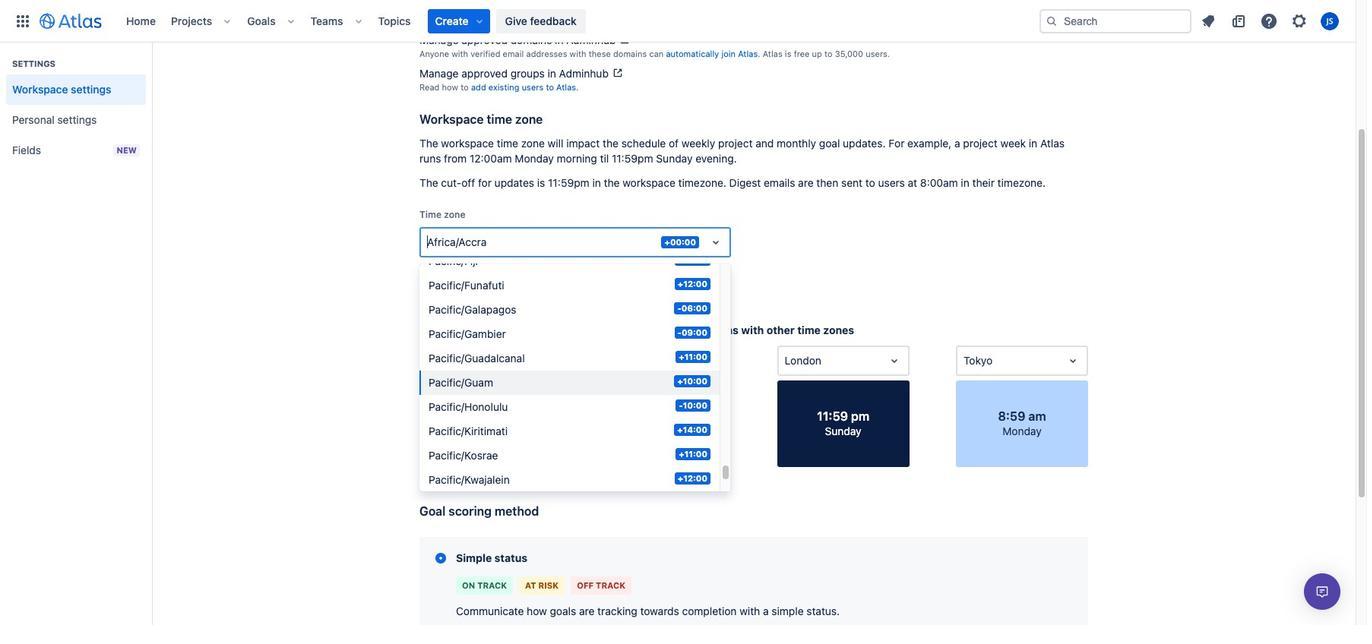 Task type: describe. For each thing, give the bounding box(es) containing it.
+11:00 for pacific/guadalcanal
[[679, 352, 708, 362]]

will inside the workspace time zone will impact the schedule of weekly project and monthly goal updates. for example, a project week in atlas runs from 12:00am monday morning til 11:59pm sunday evening.
[[548, 137, 564, 150]]

10:00
[[683, 401, 708, 411]]

- for pacific/honolulu
[[679, 401, 683, 411]]

tracking
[[598, 605, 638, 618]]

sunday for 4:59 pm
[[468, 425, 504, 438]]

1 horizontal spatial open image
[[886, 352, 904, 370]]

workspace settings
[[12, 83, 111, 96]]

with left other
[[742, 324, 764, 337]]

goals link
[[243, 9, 280, 33]]

then
[[817, 176, 839, 189]]

runs
[[420, 152, 441, 165]]

+12:00 for pacific/fiji
[[678, 255, 708, 265]]

pacific/gambier
[[429, 328, 506, 341]]

0 horizontal spatial atlas
[[738, 49, 758, 59]]

0 horizontal spatial africa/accra
[[427, 236, 487, 249]]

domains
[[420, 9, 470, 23]]

how for the
[[457, 324, 479, 337]]

approved for domains
[[462, 33, 508, 46]]

1 vertical spatial users
[[879, 176, 906, 189]]

simple
[[772, 605, 804, 618]]

+14:00
[[678, 425, 708, 435]]

4:59
[[462, 410, 489, 424]]

give feedback
[[505, 14, 577, 27]]

status
[[495, 552, 528, 565]]

sunday for 11:59 pm
[[826, 425, 862, 438]]

add existing users to atlas. link
[[471, 82, 579, 92]]

create
[[435, 14, 469, 27]]

1 vertical spatial the
[[604, 176, 620, 189]]

schedule
[[622, 137, 666, 150]]

banner containing home
[[0, 0, 1357, 43]]

in down til
[[593, 176, 601, 189]]

feedback
[[530, 14, 577, 27]]

sent
[[842, 176, 863, 189]]

0 vertical spatial groups
[[526, 9, 567, 23]]

manage for manage approved groups in adminhub
[[420, 67, 459, 80]]

cancel
[[477, 287, 512, 300]]

+12:00 for pacific/kwajalein
[[678, 474, 708, 484]]

pacific/kwajalein
[[429, 474, 510, 487]]

.
[[758, 49, 761, 59]]

with right anyone
[[452, 49, 468, 59]]

anyone with verified email addresses with these domains can automatically join atlas . atlas is free up to 35,000 users.
[[420, 49, 891, 59]]

fields
[[12, 144, 41, 157]]

workspace settings link
[[6, 75, 146, 105]]

0 vertical spatial off
[[462, 176, 475, 189]]

1 vertical spatial africa/accra
[[640, 324, 705, 337]]

monthly
[[777, 137, 817, 150]]

sunday left cut
[[549, 324, 588, 337]]

give feedback button
[[496, 9, 586, 33]]

changes will be applied for all users of this workspace
[[420, 265, 636, 274]]

2 vertical spatial time
[[798, 324, 821, 337]]

workspace for workspace time zone
[[420, 113, 484, 126]]

1 project from the left
[[719, 137, 753, 150]]

give
[[505, 14, 528, 27]]

0 vertical spatial zone
[[516, 113, 543, 126]]

8:00am
[[921, 176, 959, 189]]

to left add
[[461, 82, 469, 92]]

35,000
[[835, 49, 864, 59]]

projects link
[[167, 9, 217, 33]]

1 vertical spatial groups
[[511, 67, 545, 80]]

in down addresses
[[548, 67, 557, 80]]

projects
[[171, 14, 212, 27]]

in right cut
[[628, 324, 638, 337]]

read how to add existing users to atlas.
[[420, 82, 579, 92]]

topics link
[[374, 9, 416, 33]]

tokyo
[[964, 354, 993, 367]]

week
[[1001, 137, 1027, 150]]

new
[[117, 145, 137, 155]]

morning
[[557, 152, 598, 165]]

search image
[[1046, 15, 1058, 27]]

monday inside the workspace time zone will impact the schedule of weekly project and monthly goal updates. for example, a project week in atlas runs from 12:00am monday morning til 11:59pm sunday evening.
[[515, 152, 554, 165]]

los
[[427, 354, 445, 367]]

zone inside the workspace time zone will impact the schedule of weekly project and monthly goal updates. for example, a project week in atlas runs from 12:00am monday morning til 11:59pm sunday evening.
[[521, 137, 545, 150]]

0 vertical spatial domains
[[511, 33, 552, 46]]

1 horizontal spatial atlas
[[763, 49, 783, 59]]

teams link
[[306, 9, 348, 33]]

goals
[[550, 605, 577, 618]]

the workspace time zone will impact the schedule of weekly project and monthly goal updates. for example, a project week in atlas runs from 12:00am monday morning til 11:59pm sunday evening.
[[420, 137, 1065, 165]]

cancel button
[[468, 282, 521, 306]]

help image
[[1261, 12, 1279, 30]]

settings image
[[1291, 12, 1309, 30]]

2 vertical spatial zone
[[444, 209, 466, 220]]

the for the cut-off for updates is 11:59pm in the workspace timezone. digest emails are then sent to users at 8:00am in their timezone.
[[420, 176, 439, 189]]

risk
[[539, 581, 559, 591]]

status.
[[807, 605, 840, 618]]

home link
[[122, 9, 160, 33]]

to right sent
[[866, 176, 876, 189]]

teams
[[311, 14, 343, 27]]

an external link image
[[612, 67, 624, 79]]

goals
[[247, 14, 276, 27]]

home
[[126, 14, 156, 27]]

goal scoring method
[[420, 505, 539, 519]]

time inside the workspace time zone will impact the schedule of weekly project and monthly goal updates. for example, a project week in atlas runs from 12:00am monday morning til 11:59pm sunday evening.
[[497, 137, 519, 150]]

digest
[[730, 176, 761, 189]]

example,
[[908, 137, 952, 150]]

+12:00 for pacific/funafuti
[[678, 279, 708, 289]]

user
[[498, 9, 523, 23]]

weekly
[[682, 137, 716, 150]]

this
[[576, 265, 591, 274]]

in up addresses
[[555, 33, 564, 46]]

til
[[600, 152, 609, 165]]

anyone
[[420, 49, 449, 59]]

0 vertical spatial open image
[[707, 233, 725, 252]]

switch to... image
[[14, 12, 32, 30]]

manage approved domains in adminhub
[[420, 33, 616, 46]]

1 vertical spatial for
[[517, 265, 528, 274]]

1 vertical spatial 11:59pm
[[548, 176, 590, 189]]

angeles
[[448, 354, 487, 367]]

be
[[473, 265, 483, 274]]

workspace inside the workspace time zone will impact the schedule of weekly project and monthly goal updates. for example, a project week in atlas runs from 12:00am monday morning til 11:59pm sunday evening.
[[441, 137, 494, 150]]

settings for workspace settings
[[71, 83, 111, 96]]

track for off track
[[596, 581, 626, 591]]

workspace time zone
[[420, 113, 543, 126]]

-09:00
[[678, 328, 708, 338]]

at risk
[[525, 581, 559, 591]]

sunday for 7:59 pm
[[647, 425, 683, 438]]

monday inside '8:59 am monday'
[[1003, 425, 1042, 438]]

pm for 7:59 pm
[[670, 410, 689, 424]]

simple
[[456, 552, 492, 565]]

simple status
[[456, 552, 528, 565]]

save button
[[420, 282, 462, 306]]

their
[[973, 176, 995, 189]]

am
[[1029, 410, 1047, 424]]

in left their
[[961, 176, 970, 189]]

adminhub for manage approved domains in adminhub
[[567, 33, 616, 46]]

09:00
[[682, 328, 708, 338]]

pm for 11:59 pm
[[852, 410, 870, 424]]

topics
[[378, 14, 411, 27]]

all
[[530, 265, 539, 274]]

1 vertical spatial are
[[579, 605, 595, 618]]

updates
[[495, 176, 535, 189]]

2 timezone. from the left
[[998, 176, 1046, 189]]

read
[[420, 82, 440, 92]]

personal settings
[[12, 113, 97, 126]]

how for to
[[442, 82, 459, 92]]

at
[[908, 176, 918, 189]]

settings for personal settings
[[57, 113, 97, 126]]

+11:00 for pacific/kosrae
[[679, 449, 708, 459]]

pacific/funafuti
[[429, 279, 505, 292]]

approved for groups
[[462, 67, 508, 80]]

- for pacific/galapagos
[[678, 303, 682, 313]]



Task type: locate. For each thing, give the bounding box(es) containing it.
to right the up
[[825, 49, 833, 59]]

0 vertical spatial will
[[548, 137, 564, 150]]

are
[[799, 176, 814, 189], [579, 605, 595, 618]]

0 horizontal spatial pm
[[492, 410, 510, 424]]

africa/accra up pacific/fiji
[[427, 236, 487, 249]]

london
[[785, 354, 822, 367]]

pacific/kosrae
[[429, 449, 498, 462]]

1 vertical spatial zone
[[521, 137, 545, 150]]

0 horizontal spatial workspace
[[12, 83, 68, 96]]

domains up addresses
[[511, 33, 552, 46]]

0 vertical spatial the
[[420, 137, 439, 150]]

1 horizontal spatial 11:59pm
[[548, 176, 590, 189]]

manage up anyone
[[420, 33, 459, 46]]

1 horizontal spatial domains
[[614, 49, 647, 59]]

of left this
[[566, 265, 574, 274]]

+12:00 down +00:00
[[678, 255, 708, 265]]

0 horizontal spatial of
[[566, 265, 574, 274]]

2 vertical spatial users
[[542, 265, 563, 274]]

1 horizontal spatial will
[[548, 137, 564, 150]]

domains down an external link icon
[[614, 49, 647, 59]]

join
[[722, 49, 736, 59]]

zone down 'add existing users to atlas.' link
[[516, 113, 543, 126]]

off
[[577, 581, 594, 591]]

with
[[452, 49, 468, 59], [570, 49, 587, 59], [742, 324, 764, 337], [740, 605, 761, 618]]

0 vertical spatial for
[[478, 176, 492, 189]]

2 approved from the top
[[462, 67, 508, 80]]

0 vertical spatial manage
[[420, 33, 459, 46]]

- down "-06:00"
[[678, 328, 682, 338]]

workspace for the cut-off for updates is 11:59pm in the workspace timezone. digest emails are then sent to users at 8:00am in their timezone.
[[623, 176, 676, 189]]

workspace
[[12, 83, 68, 96], [420, 113, 484, 126]]

0 horizontal spatial monday
[[515, 152, 554, 165]]

2 vertical spatial +12:00
[[678, 474, 708, 484]]

8:59 am monday
[[999, 410, 1047, 438]]

0 vertical spatial the
[[603, 137, 619, 150]]

0 horizontal spatial domains
[[511, 33, 552, 46]]

1 horizontal spatial and
[[756, 137, 774, 150]]

time zone
[[420, 209, 466, 220]]

africa/accra down "-06:00"
[[640, 324, 705, 337]]

2 horizontal spatial atlas
[[1041, 137, 1065, 150]]

11:59pm down morning
[[548, 176, 590, 189]]

zone up updates
[[521, 137, 545, 150]]

2 vertical spatial 11:59pm
[[501, 324, 546, 337]]

banner
[[0, 0, 1357, 43]]

0 vertical spatial of
[[669, 137, 679, 150]]

pm up +14:00
[[670, 410, 689, 424]]

atlas right week
[[1041, 137, 1065, 150]]

time up 12:00am on the top of the page
[[497, 137, 519, 150]]

group containing workspace settings
[[6, 43, 146, 170]]

the for the workspace time zone will impact the schedule of weekly project and monthly goal updates. for example, a project week in atlas runs from 12:00am monday morning til 11:59pm sunday evening.
[[420, 137, 439, 150]]

a inside the workspace time zone will impact the schedule of weekly project and monthly goal updates. for example, a project week in atlas runs from 12:00am monday morning til 11:59pm sunday evening.
[[955, 137, 961, 150]]

2 vertical spatial -
[[679, 401, 683, 411]]

monday up updates
[[515, 152, 554, 165]]

create button
[[428, 9, 490, 33]]

open intercom messenger image
[[1314, 583, 1332, 601]]

users down 'manage approved groups in adminhub' link
[[522, 82, 544, 92]]

communicate how goals are tracking towards completion with a simple status.
[[456, 605, 840, 618]]

1 horizontal spatial project
[[964, 137, 998, 150]]

Search field
[[1040, 9, 1192, 33]]

top element
[[9, 0, 1040, 42]]

adminhub up atlas.
[[559, 67, 609, 80]]

the down pacific/galapagos on the left of the page
[[481, 324, 499, 337]]

open image
[[707, 233, 725, 252], [886, 352, 904, 370]]

time right other
[[798, 324, 821, 337]]

pacific/guam
[[429, 376, 493, 389]]

0 vertical spatial are
[[799, 176, 814, 189]]

0 horizontal spatial and
[[473, 9, 495, 23]]

1 vertical spatial open image
[[886, 352, 904, 370]]

+11:00 down +14:00
[[679, 449, 708, 459]]

1 approved from the top
[[462, 33, 508, 46]]

to
[[825, 49, 833, 59], [461, 82, 469, 92], [546, 82, 554, 92], [866, 176, 876, 189]]

save
[[429, 287, 453, 300]]

0 horizontal spatial is
[[537, 176, 545, 189]]

pm inside 11:59 pm sunday
[[852, 410, 870, 424]]

goal
[[420, 505, 446, 519]]

open image
[[528, 352, 546, 370], [707, 352, 725, 370], [1065, 352, 1083, 370]]

are left then at the right top
[[799, 176, 814, 189]]

a
[[955, 137, 961, 150], [763, 605, 769, 618]]

settings up personal settings link
[[71, 83, 111, 96]]

in right week
[[1030, 137, 1038, 150]]

of left weekly
[[669, 137, 679, 150]]

1 horizontal spatial pm
[[670, 410, 689, 424]]

1 vertical spatial will
[[457, 265, 470, 274]]

will up morning
[[548, 137, 564, 150]]

existing
[[489, 82, 520, 92]]

0 vertical spatial workspace
[[12, 83, 68, 96]]

sunday down 7:59
[[647, 425, 683, 438]]

- for pacific/gambier
[[678, 328, 682, 338]]

how down pacific/galapagos on the left of the page
[[457, 324, 479, 337]]

1 track from the left
[[478, 581, 507, 591]]

the up til
[[603, 137, 619, 150]]

3 +12:00 from the top
[[678, 474, 708, 484]]

12:00am
[[470, 152, 512, 165]]

0 horizontal spatial track
[[478, 581, 507, 591]]

users.
[[866, 49, 891, 59]]

the inside the workspace time zone will impact the schedule of weekly project and monthly goal updates. for example, a project week in atlas runs from 12:00am monday morning til 11:59pm sunday evening.
[[603, 137, 619, 150]]

1 vertical spatial of
[[566, 265, 574, 274]]

4:59 pm sunday
[[462, 410, 510, 438]]

is right updates
[[537, 176, 545, 189]]

atlas right .
[[763, 49, 783, 59]]

domains and user groups
[[420, 9, 567, 23]]

1 horizontal spatial for
[[517, 265, 528, 274]]

email
[[503, 49, 524, 59]]

with left these
[[570, 49, 587, 59]]

for left all
[[517, 265, 528, 274]]

0 vertical spatial and
[[473, 9, 495, 23]]

1 horizontal spatial open image
[[707, 352, 725, 370]]

sunday down 11:59
[[826, 425, 862, 438]]

with left simple
[[740, 605, 761, 618]]

atlas inside the workspace time zone will impact the schedule of weekly project and monthly goal updates. for example, a project week in atlas runs from 12:00am monday morning til 11:59pm sunday evening.
[[1041, 137, 1065, 150]]

1 pm from the left
[[492, 410, 510, 424]]

verified
[[471, 49, 501, 59]]

+11:00 down -09:00
[[679, 352, 708, 362]]

free
[[794, 49, 810, 59]]

pacific/galapagos
[[429, 303, 517, 316]]

1 horizontal spatial monday
[[1003, 425, 1042, 438]]

aligns
[[708, 324, 739, 337]]

off right cut
[[610, 324, 625, 337]]

here's
[[420, 324, 454, 337]]

workspace inside workspace settings link
[[12, 83, 68, 96]]

0 vertical spatial a
[[955, 137, 961, 150]]

2 vertical spatial the
[[481, 324, 499, 337]]

pm inside 7:59 pm sunday
[[670, 410, 689, 424]]

is left free
[[785, 49, 792, 59]]

at
[[525, 581, 537, 591]]

and
[[473, 9, 495, 23], [756, 137, 774, 150]]

sunday inside the workspace time zone will impact the schedule of weekly project and monthly goal updates. for example, a project week in atlas runs from 12:00am monday morning til 11:59pm sunday evening.
[[657, 152, 693, 165]]

to left atlas.
[[546, 82, 554, 92]]

pm right 11:59
[[852, 410, 870, 424]]

the inside the workspace time zone will impact the schedule of weekly project and monthly goal updates. for example, a project week in atlas runs from 12:00am monday morning til 11:59pm sunday evening.
[[420, 137, 439, 150]]

1 vertical spatial monday
[[1003, 425, 1042, 438]]

how
[[442, 82, 459, 92], [457, 324, 479, 337], [527, 605, 547, 618]]

for down 12:00am on the top of the page
[[478, 176, 492, 189]]

2 +12:00 from the top
[[678, 279, 708, 289]]

None text field
[[427, 235, 430, 250], [785, 354, 788, 369], [427, 235, 430, 250], [785, 354, 788, 369]]

+00:00
[[665, 237, 697, 247]]

pacific/kiritimati
[[429, 425, 508, 438]]

3 pm from the left
[[852, 410, 870, 424]]

atlas
[[738, 49, 758, 59], [763, 49, 783, 59], [1041, 137, 1065, 150]]

approved up add
[[462, 67, 508, 80]]

7:59
[[641, 410, 667, 424]]

off
[[462, 176, 475, 189], [610, 324, 625, 337]]

pm inside 4:59 pm sunday
[[492, 410, 510, 424]]

+12:00 up "-06:00"
[[678, 279, 708, 289]]

3 open image from the left
[[1065, 352, 1083, 370]]

workspace down read
[[420, 113, 484, 126]]

how right read
[[442, 82, 459, 92]]

1 horizontal spatial workspace
[[420, 113, 484, 126]]

sunday down 4:59
[[468, 425, 504, 438]]

pacific/guadalcanal
[[429, 352, 525, 365]]

0 horizontal spatial open image
[[528, 352, 546, 370]]

how for goals
[[527, 605, 547, 618]]

0 horizontal spatial a
[[763, 605, 769, 618]]

1 +12:00 from the top
[[678, 255, 708, 265]]

+12:00
[[678, 255, 708, 265], [678, 279, 708, 289], [678, 474, 708, 484]]

sunday down weekly
[[657, 152, 693, 165]]

1 vertical spatial is
[[537, 176, 545, 189]]

will
[[548, 137, 564, 150], [457, 265, 470, 274]]

0 vertical spatial settings
[[71, 83, 111, 96]]

and left user
[[473, 9, 495, 23]]

2 +11:00 from the top
[[679, 449, 708, 459]]

11:59pm inside the workspace time zone will impact the schedule of weekly project and monthly goal updates. for example, a project week in atlas runs from 12:00am monday morning til 11:59pm sunday evening.
[[612, 152, 654, 165]]

0 vertical spatial is
[[785, 49, 792, 59]]

2 open image from the left
[[707, 352, 725, 370]]

applied
[[485, 265, 514, 274]]

1 horizontal spatial africa/accra
[[640, 324, 705, 337]]

africa/accra
[[427, 236, 487, 249], [640, 324, 705, 337]]

1 vertical spatial workspace
[[623, 176, 676, 189]]

open image for 7:59 pm
[[707, 352, 725, 370]]

personal settings link
[[6, 105, 146, 135]]

0 vertical spatial 11:59pm
[[612, 152, 654, 165]]

monday
[[515, 152, 554, 165], [1003, 425, 1042, 438]]

automatically join atlas link
[[666, 49, 758, 59]]

users left "at"
[[879, 176, 906, 189]]

0 horizontal spatial project
[[719, 137, 753, 150]]

- up +14:00
[[679, 401, 683, 411]]

0 vertical spatial approved
[[462, 33, 508, 46]]

0 horizontal spatial will
[[457, 265, 470, 274]]

are right goals at the bottom left of the page
[[579, 605, 595, 618]]

approved up verified
[[462, 33, 508, 46]]

and left monthly
[[756, 137, 774, 150]]

manage approved groups in adminhub
[[420, 67, 609, 80]]

1 horizontal spatial off
[[610, 324, 625, 337]]

1 vertical spatial adminhub
[[559, 67, 609, 80]]

monday down 8:59
[[1003, 425, 1042, 438]]

+10:00
[[678, 376, 708, 386]]

settings
[[12, 59, 56, 68]]

1 vertical spatial off
[[610, 324, 625, 337]]

notifications image
[[1200, 12, 1218, 30]]

0 horizontal spatial for
[[478, 176, 492, 189]]

will left be
[[457, 265, 470, 274]]

evening.
[[696, 152, 737, 165]]

emails
[[764, 176, 796, 189]]

zone right the 'time'
[[444, 209, 466, 220]]

1 horizontal spatial a
[[955, 137, 961, 150]]

updates.
[[843, 137, 886, 150]]

pm for 4:59 pm
[[492, 410, 510, 424]]

0 vertical spatial +12:00
[[678, 255, 708, 265]]

pacific/fiji
[[429, 255, 478, 268]]

1 horizontal spatial of
[[669, 137, 679, 150]]

11:59pm down the "cancel" button
[[501, 324, 546, 337]]

11:59 pm sunday
[[818, 410, 870, 438]]

None text field
[[964, 354, 967, 369]]

settings down workspace settings link
[[57, 113, 97, 126]]

track right on
[[478, 581, 507, 591]]

- up -09:00
[[678, 303, 682, 313]]

1 vertical spatial manage
[[420, 67, 459, 80]]

the down til
[[604, 176, 620, 189]]

1 vertical spatial time
[[497, 137, 519, 150]]

impact
[[567, 137, 600, 150]]

of inside the workspace time zone will impact the schedule of weekly project and monthly goal updates. for example, a project week in atlas runs from 12:00am monday morning til 11:59pm sunday evening.
[[669, 137, 679, 150]]

completion
[[683, 605, 737, 618]]

a right example,
[[955, 137, 961, 150]]

a left simple
[[763, 605, 769, 618]]

pm right 4:59
[[492, 410, 510, 424]]

in inside the workspace time zone will impact the schedule of weekly project and monthly goal updates. for example, a project week in atlas runs from 12:00am monday morning til 11:59pm sunday evening.
[[1030, 137, 1038, 150]]

2 horizontal spatial open image
[[1065, 352, 1083, 370]]

1 vertical spatial -
[[678, 328, 682, 338]]

for
[[889, 137, 905, 150]]

time
[[487, 113, 513, 126], [497, 137, 519, 150], [798, 324, 821, 337]]

workspace down schedule
[[623, 176, 676, 189]]

2 track from the left
[[596, 581, 626, 591]]

0 vertical spatial workspace
[[441, 137, 494, 150]]

1 the from the top
[[420, 137, 439, 150]]

7:59 pm sunday
[[641, 410, 689, 438]]

1 manage from the top
[[420, 33, 459, 46]]

0 horizontal spatial are
[[579, 605, 595, 618]]

+12:00 down +14:00
[[678, 474, 708, 484]]

group
[[6, 43, 146, 170]]

timezone. down evening.
[[679, 176, 727, 189]]

timezone. right their
[[998, 176, 1046, 189]]

an external link image
[[619, 33, 631, 46]]

1 vertical spatial how
[[457, 324, 479, 337]]

from
[[444, 152, 467, 165]]

0 vertical spatial time
[[487, 113, 513, 126]]

1 vertical spatial and
[[756, 137, 774, 150]]

0 horizontal spatial 11:59pm
[[501, 324, 546, 337]]

workspace up from
[[441, 137, 494, 150]]

the up runs at the top of the page
[[420, 137, 439, 150]]

2 vertical spatial workspace
[[593, 265, 636, 274]]

1 vertical spatial approved
[[462, 67, 508, 80]]

project left week
[[964, 137, 998, 150]]

11:59pm down schedule
[[612, 152, 654, 165]]

1 open image from the left
[[528, 352, 546, 370]]

manage for manage approved domains in adminhub
[[420, 33, 459, 46]]

users right all
[[542, 265, 563, 274]]

adminhub for manage approved groups in adminhub
[[559, 67, 609, 80]]

1 +11:00 from the top
[[679, 352, 708, 362]]

0 vertical spatial users
[[522, 82, 544, 92]]

2 project from the left
[[964, 137, 998, 150]]

1 vertical spatial domains
[[614, 49, 647, 59]]

time down the read how to add existing users to atlas. on the left of page
[[487, 113, 513, 126]]

0 vertical spatial -
[[678, 303, 682, 313]]

pacific/honolulu
[[429, 401, 508, 414]]

1 vertical spatial a
[[763, 605, 769, 618]]

settings
[[71, 83, 111, 96], [57, 113, 97, 126]]

sunday inside 7:59 pm sunday
[[647, 425, 683, 438]]

2 the from the top
[[420, 176, 439, 189]]

0 horizontal spatial timezone.
[[679, 176, 727, 189]]

1 vertical spatial the
[[420, 176, 439, 189]]

open image for 4:59 pm
[[528, 352, 546, 370]]

off down from
[[462, 176, 475, 189]]

atlas right join
[[738, 49, 758, 59]]

time
[[420, 209, 442, 220]]

2 horizontal spatial pm
[[852, 410, 870, 424]]

06:00
[[682, 303, 708, 313]]

project
[[719, 137, 753, 150], [964, 137, 998, 150]]

2 horizontal spatial 11:59pm
[[612, 152, 654, 165]]

track right off
[[596, 581, 626, 591]]

groups
[[526, 9, 567, 23], [511, 67, 545, 80]]

workspace for changes will be applied for all users of this workspace
[[593, 265, 636, 274]]

8:59
[[999, 410, 1026, 424]]

adminhub up these
[[567, 33, 616, 46]]

and inside the workspace time zone will impact the schedule of weekly project and monthly goal updates. for example, a project week in atlas runs from 12:00am monday morning til 11:59pm sunday evening.
[[756, 137, 774, 150]]

sunday inside 11:59 pm sunday
[[826, 425, 862, 438]]

2 pm from the left
[[670, 410, 689, 424]]

0 vertical spatial monday
[[515, 152, 554, 165]]

sunday inside 4:59 pm sunday
[[468, 425, 504, 438]]

manage up read
[[420, 67, 459, 80]]

on track
[[462, 581, 507, 591]]

2 manage from the top
[[420, 67, 459, 80]]

workspace for workspace settings
[[12, 83, 68, 96]]

project up evening.
[[719, 137, 753, 150]]

sunday
[[657, 152, 693, 165], [549, 324, 588, 337], [468, 425, 504, 438], [647, 425, 683, 438], [826, 425, 862, 438]]

1 horizontal spatial is
[[785, 49, 792, 59]]

the left cut-
[[420, 176, 439, 189]]

0 vertical spatial adminhub
[[567, 33, 616, 46]]

other
[[767, 324, 795, 337]]

workspace down settings
[[12, 83, 68, 96]]

cut-
[[441, 176, 462, 189]]

1 horizontal spatial track
[[596, 581, 626, 591]]

-10:00
[[679, 401, 708, 411]]

1 horizontal spatial are
[[799, 176, 814, 189]]

workspace right this
[[593, 265, 636, 274]]

track for on track
[[478, 581, 507, 591]]

account image
[[1322, 12, 1340, 30]]

1 horizontal spatial timezone.
[[998, 176, 1046, 189]]

how left goals at the bottom left of the page
[[527, 605, 547, 618]]

1 vertical spatial +11:00
[[679, 449, 708, 459]]

1 timezone. from the left
[[679, 176, 727, 189]]

personal
[[12, 113, 55, 126]]

0 vertical spatial +11:00
[[679, 352, 708, 362]]

the cut-off for updates is 11:59pm in the workspace timezone. digest emails are then sent to users at 8:00am in their timezone.
[[420, 176, 1046, 189]]

open image for 8:59 am
[[1065, 352, 1083, 370]]



Task type: vqa. For each thing, say whether or not it's contained in the screenshot.
bottommost "dialog"
no



